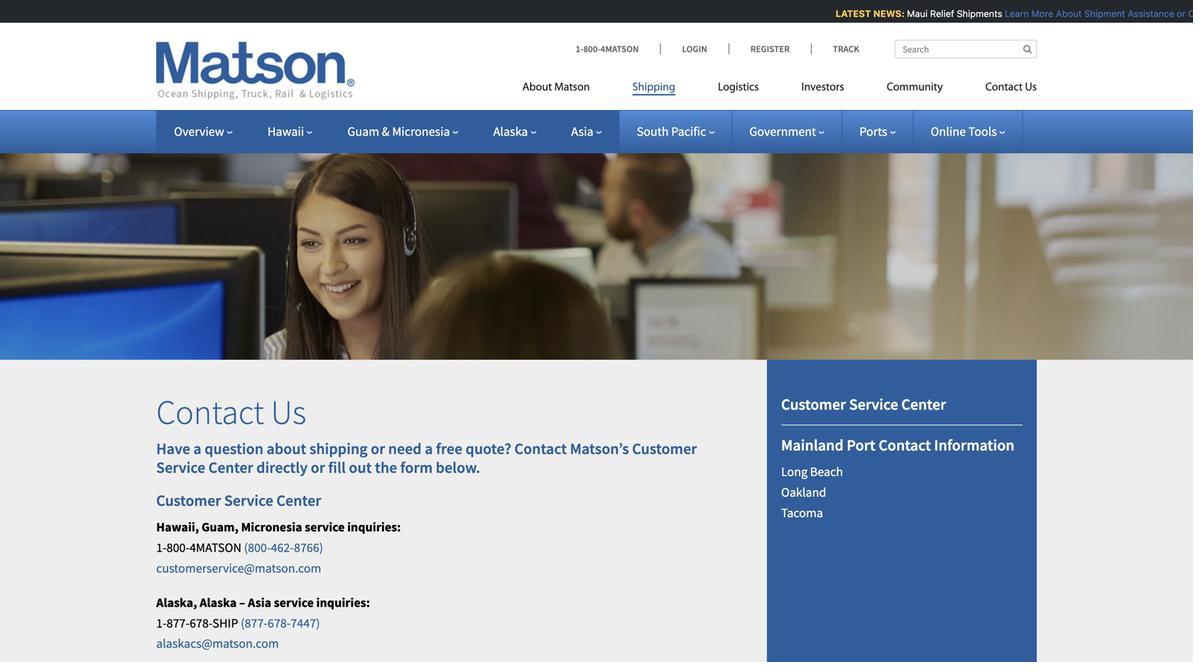 Task type: describe. For each thing, give the bounding box(es) containing it.
service for hawaii, guam, micronesia service inquiries:
[[224, 491, 273, 511]]

alaskacs@matson.com link
[[156, 636, 279, 652]]

hawaii,
[[156, 520, 199, 536]]

mainland
[[781, 436, 844, 455]]

community link
[[866, 75, 965, 104]]

blue matson logo with ocean, shipping, truck, rail and logistics written beneath it. image
[[156, 42, 355, 100]]

customerservice@matson.com link
[[156, 561, 321, 577]]

matson
[[555, 82, 590, 93]]

alaska link
[[493, 124, 537, 140]]

guam,
[[202, 520, 239, 536]]

the
[[375, 458, 397, 478]]

–
[[239, 595, 245, 611]]

center for mainland port contact information
[[902, 395, 947, 414]]

(877-678-7447) link
[[241, 616, 320, 632]]

shipping
[[633, 82, 676, 93]]

micronesia for &
[[392, 124, 450, 140]]

0 vertical spatial 4matson
[[601, 43, 639, 55]]

have
[[156, 439, 190, 459]]

customer inside have a question about shipping or need a free quote? contact matson's customer service center directly or fill out the form below.
[[632, 439, 697, 459]]

investors link
[[780, 75, 866, 104]]

&
[[382, 124, 390, 140]]

shipping link
[[611, 75, 697, 104]]

quote?
[[466, 439, 512, 459]]

more
[[1027, 8, 1049, 19]]

2 678- from the left
[[268, 616, 291, 632]]

fill
[[328, 458, 346, 478]]

below.
[[436, 458, 480, 478]]

learn
[[1001, 8, 1025, 19]]

tools
[[969, 124, 997, 140]]

Search search field
[[895, 40, 1037, 58]]

0 horizontal spatial or
[[311, 458, 325, 478]]

section containing customer service center
[[750, 360, 1055, 663]]

0 vertical spatial 1-
[[576, 43, 584, 55]]

tacoma
[[781, 505, 823, 521]]

register link
[[729, 43, 811, 55]]

investors
[[802, 82, 844, 93]]

center inside have a question about shipping or need a free quote? contact matson's customer service center directly or fill out the form below.
[[209, 458, 253, 478]]

top menu navigation
[[523, 75, 1037, 104]]

customer for mainland port contact information
[[781, 395, 846, 414]]

directly
[[256, 458, 308, 478]]

learn more about shipment assistance or co link
[[1001, 8, 1194, 19]]

south pacific link
[[637, 124, 715, 140]]

logistics link
[[697, 75, 780, 104]]

shipments
[[953, 8, 998, 19]]

latest news: maui relief shipments learn more about shipment assistance or co
[[831, 8, 1194, 19]]

0 horizontal spatial us
[[271, 391, 306, 434]]

free
[[436, 439, 463, 459]]

customerservice@matson.com
[[156, 561, 321, 577]]

1- inside hawaii, guam, micronesia service inquiries: 1-800-4matson (800-462-8766) customerservice@matson.com
[[156, 540, 167, 556]]

1 vertical spatial contact us
[[156, 391, 306, 434]]

8766)
[[294, 540, 323, 556]]

shipment
[[1080, 8, 1121, 19]]

have a question about shipping or need a free quote? contact matson's customer service center directly or fill out the form below.
[[156, 439, 697, 478]]

inquiries: inside hawaii, guam, micronesia service inquiries: 1-800-4matson (800-462-8766) customerservice@matson.com
[[347, 520, 401, 536]]

latest
[[831, 8, 867, 19]]

need
[[388, 439, 422, 459]]

1 horizontal spatial alaska
[[493, 124, 528, 140]]

guam & micronesia
[[348, 124, 450, 140]]

login
[[682, 43, 707, 55]]

alaskacs@matson.com
[[156, 636, 279, 652]]

800- inside hawaii, guam, micronesia service inquiries: 1-800-4matson (800-462-8766) customerservice@matson.com
[[167, 540, 190, 556]]

1- inside alaska, alaska – asia service inquiries: 1-877-678-ship (877-678-7447) alaskacs@matson.com
[[156, 616, 167, 632]]

online tools
[[931, 124, 997, 140]]

co
[[1184, 8, 1194, 19]]

about matson
[[523, 82, 590, 93]]

government
[[750, 124, 816, 140]]

center for hawaii, guam, micronesia service inquiries:
[[277, 491, 321, 511]]

community
[[887, 82, 943, 93]]

long beach oakland tacoma
[[781, 464, 843, 521]]

1 horizontal spatial or
[[371, 439, 385, 459]]

mainland port contact information
[[781, 436, 1015, 455]]

government link
[[750, 124, 825, 140]]

about inside top menu navigation
[[523, 82, 552, 93]]

462-
[[271, 540, 294, 556]]

south pacific
[[637, 124, 706, 140]]

about matson link
[[523, 75, 611, 104]]

port
[[847, 436, 876, 455]]

us inside contact us link
[[1025, 82, 1037, 93]]

out
[[349, 458, 372, 478]]

customer for hawaii, guam, micronesia service inquiries:
[[156, 491, 221, 511]]



Task type: locate. For each thing, give the bounding box(es) containing it.
logistics
[[718, 82, 759, 93]]

information
[[935, 436, 1015, 455]]

0 vertical spatial micronesia
[[392, 124, 450, 140]]

contact us link
[[965, 75, 1037, 104]]

micronesia inside hawaii, guam, micronesia service inquiries: 1-800-4matson (800-462-8766) customerservice@matson.com
[[241, 520, 302, 536]]

0 vertical spatial us
[[1025, 82, 1037, 93]]

about
[[267, 439, 306, 459]]

0 horizontal spatial customer
[[156, 491, 221, 511]]

0 vertical spatial service
[[305, 520, 345, 536]]

contact us up question
[[156, 391, 306, 434]]

customer service center up guam,
[[156, 491, 321, 511]]

0 vertical spatial service
[[849, 395, 899, 414]]

track
[[833, 43, 860, 55]]

shipping
[[310, 439, 368, 459]]

pacific
[[672, 124, 706, 140]]

1 vertical spatial 4matson
[[190, 540, 242, 556]]

None search field
[[895, 40, 1037, 58]]

micronesia
[[392, 124, 450, 140], [241, 520, 302, 536]]

online tools link
[[931, 124, 1006, 140]]

us down search image
[[1025, 82, 1037, 93]]

or left co
[[1173, 8, 1182, 19]]

center up mainland port contact information
[[902, 395, 947, 414]]

1 horizontal spatial service
[[224, 491, 273, 511]]

matson's
[[570, 439, 629, 459]]

track link
[[811, 43, 860, 55]]

0 horizontal spatial customer service center
[[156, 491, 321, 511]]

0 vertical spatial customer service center
[[781, 395, 947, 414]]

1 horizontal spatial 800-
[[584, 43, 601, 55]]

contact
[[986, 82, 1023, 93], [156, 391, 264, 434], [879, 436, 931, 455], [515, 439, 567, 459]]

inquiries: down the
[[347, 520, 401, 536]]

0 horizontal spatial 800-
[[167, 540, 190, 556]]

inquiries:
[[347, 520, 401, 536], [316, 595, 370, 611]]

banner image
[[0, 131, 1194, 360]]

south
[[637, 124, 669, 140]]

(800-
[[244, 540, 271, 556]]

2 a from the left
[[425, 439, 433, 459]]

alaska down about matson
[[493, 124, 528, 140]]

1 vertical spatial 800-
[[167, 540, 190, 556]]

overview
[[174, 124, 224, 140]]

long
[[781, 464, 808, 480]]

news:
[[869, 8, 900, 19]]

1 horizontal spatial 4matson
[[601, 43, 639, 55]]

0 horizontal spatial service
[[156, 458, 205, 478]]

contact right quote?
[[515, 439, 567, 459]]

center left directly
[[209, 458, 253, 478]]

0 horizontal spatial alaska
[[200, 595, 237, 611]]

customer right matson's
[[632, 439, 697, 459]]

login link
[[660, 43, 729, 55]]

a right have
[[193, 439, 201, 459]]

contact up question
[[156, 391, 264, 434]]

1-800-4matson
[[576, 43, 639, 55]]

1 horizontal spatial a
[[425, 439, 433, 459]]

customer service center inside section
[[781, 395, 947, 414]]

1 horizontal spatial customer service center
[[781, 395, 947, 414]]

hawaii
[[268, 124, 304, 140]]

service up hawaii,
[[156, 458, 205, 478]]

0 vertical spatial customer
[[781, 395, 846, 414]]

guam & micronesia link
[[348, 124, 459, 140]]

service up port
[[849, 395, 899, 414]]

contact us inside top menu navigation
[[986, 82, 1037, 93]]

oakland link
[[781, 485, 827, 501]]

service inside hawaii, guam, micronesia service inquiries: 1-800-4matson (800-462-8766) customerservice@matson.com
[[305, 520, 345, 536]]

hawaii link
[[268, 124, 313, 140]]

us up about
[[271, 391, 306, 434]]

service for mainland port contact information
[[849, 395, 899, 414]]

alaska inside alaska, alaska – asia service inquiries: 1-877-678-ship (877-678-7447) alaskacs@matson.com
[[200, 595, 237, 611]]

0 vertical spatial contact us
[[986, 82, 1037, 93]]

1 vertical spatial about
[[523, 82, 552, 93]]

a left free
[[425, 439, 433, 459]]

service up 7447)
[[274, 595, 314, 611]]

overview link
[[174, 124, 233, 140]]

(800-462-8766) link
[[244, 540, 323, 556]]

alaska,
[[156, 595, 197, 611]]

(877-
[[241, 616, 268, 632]]

section
[[750, 360, 1055, 663]]

ports link
[[860, 124, 896, 140]]

0 vertical spatial about
[[1052, 8, 1078, 19]]

1 vertical spatial asia
[[248, 595, 271, 611]]

customer up hawaii,
[[156, 491, 221, 511]]

customer up mainland
[[781, 395, 846, 414]]

asia
[[571, 124, 594, 140], [248, 595, 271, 611]]

relief
[[926, 8, 950, 19]]

1- down alaska,
[[156, 616, 167, 632]]

2 horizontal spatial center
[[902, 395, 947, 414]]

0 horizontal spatial about
[[523, 82, 552, 93]]

customer service center for hawaii, guam, micronesia service inquiries:
[[156, 491, 321, 511]]

1 vertical spatial inquiries:
[[316, 595, 370, 611]]

inquiries: inside alaska, alaska – asia service inquiries: 1-877-678-ship (877-678-7447) alaskacs@matson.com
[[316, 595, 370, 611]]

inquiries: up 7447)
[[316, 595, 370, 611]]

0 horizontal spatial 678-
[[190, 616, 213, 632]]

contact us
[[986, 82, 1037, 93], [156, 391, 306, 434]]

us
[[1025, 82, 1037, 93], [271, 391, 306, 434]]

micronesia up 462- at the left
[[241, 520, 302, 536]]

about right more
[[1052, 8, 1078, 19]]

678-
[[190, 616, 213, 632], [268, 616, 291, 632]]

4matson inside hawaii, guam, micronesia service inquiries: 1-800-4matson (800-462-8766) customerservice@matson.com
[[190, 540, 242, 556]]

contact up tools
[[986, 82, 1023, 93]]

about
[[1052, 8, 1078, 19], [523, 82, 552, 93]]

1- up matson
[[576, 43, 584, 55]]

1 a from the left
[[193, 439, 201, 459]]

contact inside have a question about shipping or need a free quote? contact matson's customer service center directly or fill out the form below.
[[515, 439, 567, 459]]

1 horizontal spatial 678-
[[268, 616, 291, 632]]

maui
[[903, 8, 923, 19]]

0 vertical spatial alaska
[[493, 124, 528, 140]]

micronesia for guam,
[[241, 520, 302, 536]]

1 678- from the left
[[190, 616, 213, 632]]

877-
[[167, 616, 190, 632]]

0 horizontal spatial micronesia
[[241, 520, 302, 536]]

search image
[[1024, 44, 1032, 54]]

1 vertical spatial service
[[156, 458, 205, 478]]

online
[[931, 124, 966, 140]]

ports
[[860, 124, 888, 140]]

alaska, alaska – asia service inquiries: 1-877-678-ship (877-678-7447) alaskacs@matson.com
[[156, 595, 370, 652]]

2 vertical spatial center
[[277, 491, 321, 511]]

or
[[1173, 8, 1182, 19], [371, 439, 385, 459], [311, 458, 325, 478]]

1 horizontal spatial asia
[[571, 124, 594, 140]]

service
[[849, 395, 899, 414], [156, 458, 205, 478], [224, 491, 273, 511]]

customer service center for mainland port contact information
[[781, 395, 947, 414]]

1 horizontal spatial about
[[1052, 8, 1078, 19]]

800- up matson
[[584, 43, 601, 55]]

asia down about matson link
[[571, 124, 594, 140]]

4matson
[[601, 43, 639, 55], [190, 540, 242, 556]]

question
[[205, 439, 264, 459]]

1 horizontal spatial customer
[[632, 439, 697, 459]]

a
[[193, 439, 201, 459], [425, 439, 433, 459]]

4matson down guam,
[[190, 540, 242, 556]]

1 vertical spatial service
[[274, 595, 314, 611]]

form
[[400, 458, 433, 478]]

2 vertical spatial 1-
[[156, 616, 167, 632]]

1-
[[576, 43, 584, 55], [156, 540, 167, 556], [156, 616, 167, 632]]

0 horizontal spatial 4matson
[[190, 540, 242, 556]]

0 vertical spatial center
[[902, 395, 947, 414]]

2 horizontal spatial service
[[849, 395, 899, 414]]

800- down hawaii,
[[167, 540, 190, 556]]

contact inside top menu navigation
[[986, 82, 1023, 93]]

0 horizontal spatial a
[[193, 439, 201, 459]]

0 vertical spatial asia
[[571, 124, 594, 140]]

beach
[[810, 464, 843, 480]]

alaska up ship
[[200, 595, 237, 611]]

customer service center
[[781, 395, 947, 414], [156, 491, 321, 511]]

1 horizontal spatial center
[[277, 491, 321, 511]]

asia inside alaska, alaska – asia service inquiries: 1-877-678-ship (877-678-7447) alaskacs@matson.com
[[248, 595, 271, 611]]

service up guam,
[[224, 491, 273, 511]]

1 vertical spatial 1-
[[156, 540, 167, 556]]

center
[[902, 395, 947, 414], [209, 458, 253, 478], [277, 491, 321, 511]]

register
[[751, 43, 790, 55]]

1 vertical spatial customer
[[632, 439, 697, 459]]

service up 8766)
[[305, 520, 345, 536]]

long beach link
[[781, 464, 843, 480]]

1-800-4matson link
[[576, 43, 660, 55]]

oakland
[[781, 485, 827, 501]]

service inside alaska, alaska – asia service inquiries: 1-877-678-ship (877-678-7447) alaskacs@matson.com
[[274, 595, 314, 611]]

ship
[[213, 616, 238, 632]]

center down directly
[[277, 491, 321, 511]]

4matson up the shipping
[[601, 43, 639, 55]]

800-
[[584, 43, 601, 55], [167, 540, 190, 556]]

contact us down search image
[[986, 82, 1037, 93]]

0 horizontal spatial center
[[209, 458, 253, 478]]

tacoma link
[[781, 505, 823, 521]]

2 horizontal spatial customer
[[781, 395, 846, 414]]

0 vertical spatial inquiries:
[[347, 520, 401, 536]]

0 horizontal spatial asia
[[248, 595, 271, 611]]

1 vertical spatial center
[[209, 458, 253, 478]]

assistance
[[1124, 8, 1170, 19]]

alaska
[[493, 124, 528, 140], [200, 595, 237, 611]]

1 vertical spatial us
[[271, 391, 306, 434]]

about left matson
[[523, 82, 552, 93]]

1 horizontal spatial contact us
[[986, 82, 1037, 93]]

1 horizontal spatial us
[[1025, 82, 1037, 93]]

micronesia right & on the top left
[[392, 124, 450, 140]]

1 vertical spatial customer service center
[[156, 491, 321, 511]]

guam
[[348, 124, 379, 140]]

1- down hawaii,
[[156, 540, 167, 556]]

1 vertical spatial micronesia
[[241, 520, 302, 536]]

2 vertical spatial service
[[224, 491, 273, 511]]

0 vertical spatial 800-
[[584, 43, 601, 55]]

hawaii, guam, micronesia service inquiries: 1-800-4matson (800-462-8766) customerservice@matson.com
[[156, 520, 401, 577]]

contact right port
[[879, 436, 931, 455]]

2 horizontal spatial or
[[1173, 8, 1182, 19]]

1 vertical spatial alaska
[[200, 595, 237, 611]]

0 horizontal spatial contact us
[[156, 391, 306, 434]]

or left the need
[[371, 439, 385, 459]]

service inside have a question about shipping or need a free quote? contact matson's customer service center directly or fill out the form below.
[[156, 458, 205, 478]]

2 vertical spatial customer
[[156, 491, 221, 511]]

asia link
[[571, 124, 602, 140]]

1 horizontal spatial micronesia
[[392, 124, 450, 140]]

asia right –
[[248, 595, 271, 611]]

7447)
[[291, 616, 320, 632]]

customer service center up port
[[781, 395, 947, 414]]

or left the fill
[[311, 458, 325, 478]]

customer
[[781, 395, 846, 414], [632, 439, 697, 459], [156, 491, 221, 511]]



Task type: vqa. For each thing, say whether or not it's contained in the screenshot.
on within An Account Specialist will contact you regarding the services selected above. Not all services may be available depending on the trade zones.
no



